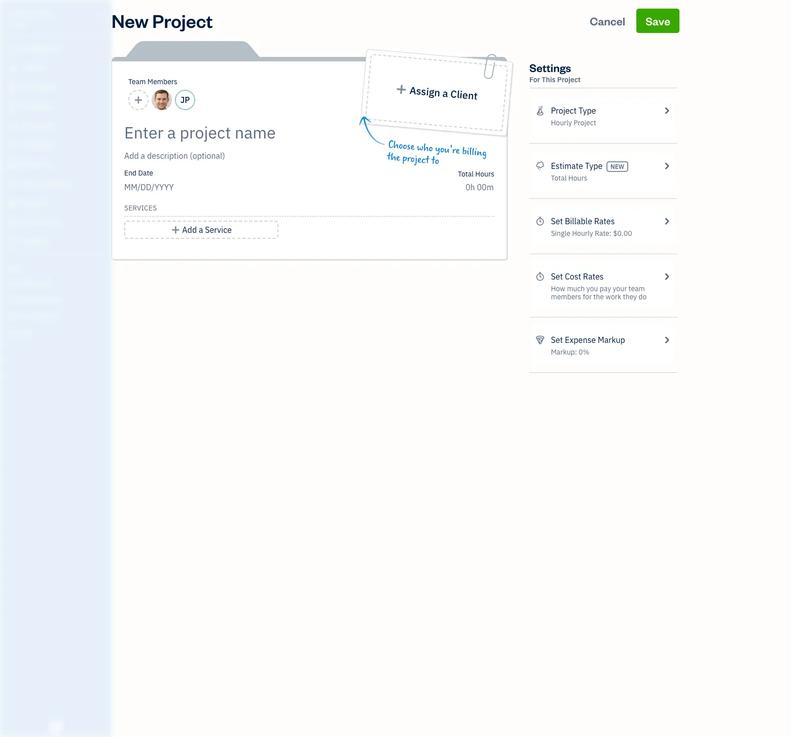 Task type: describe. For each thing, give the bounding box(es) containing it.
rates for set billable rates
[[595, 216, 615, 226]]

0 horizontal spatial total
[[458, 169, 474, 179]]

your
[[613, 284, 627, 293]]

markup: 0%
[[551, 348, 590, 357]]

projects image
[[536, 105, 545, 117]]

rates for set cost rates
[[584, 271, 604, 282]]

add a service button
[[124, 221, 279, 239]]

add a service
[[182, 225, 232, 235]]

pay
[[600, 284, 612, 293]]

report image
[[7, 237, 19, 247]]

a for add
[[199, 225, 203, 235]]

add
[[182, 225, 197, 235]]

who
[[417, 141, 434, 154]]

freshbooks image
[[48, 721, 64, 733]]

End date in  format text field
[[124, 182, 248, 192]]

choose who you're billing the project to
[[387, 139, 488, 167]]

1 horizontal spatial total hours
[[551, 174, 588, 183]]

0 horizontal spatial total hours
[[458, 169, 495, 179]]

expense
[[565, 335, 596, 345]]

invoice image
[[7, 102, 19, 112]]

client image
[[7, 63, 19, 74]]

how much you pay your team members for the work they do
[[551, 284, 647, 301]]

type for project type
[[579, 106, 597, 116]]

estimate
[[551, 161, 584, 171]]

payment image
[[7, 121, 19, 131]]

the inside choose who you're billing the project to
[[387, 151, 401, 164]]

estimate image
[[7, 83, 19, 93]]

jp
[[181, 95, 190, 105]]

project type
[[551, 106, 597, 116]]

assign a client button
[[365, 54, 509, 132]]

turtle inc owner
[[8, 9, 53, 28]]

set cost rates
[[551, 271, 604, 282]]

estimates image
[[536, 160, 545, 172]]

chevronright image for set billable rates
[[663, 215, 672, 227]]

service
[[205, 225, 232, 235]]

type for estimate type
[[585, 161, 603, 171]]

markup:
[[551, 348, 577, 357]]

estimate type
[[551, 161, 603, 171]]

settings for this project
[[530, 60, 581, 84]]

expenses image
[[536, 334, 545, 346]]

plus image for assign
[[395, 84, 408, 95]]

bank connections image
[[8, 312, 109, 320]]

choose
[[388, 139, 416, 153]]

single
[[551, 229, 571, 238]]

:
[[610, 229, 612, 238]]

save button
[[637, 9, 680, 33]]

project inside settings for this project
[[558, 75, 581, 84]]

the inside how much you pay your team members for the work they do
[[594, 292, 604, 301]]

items and services image
[[8, 295, 109, 303]]

Project Description text field
[[124, 150, 403, 162]]

inc
[[39, 9, 53, 19]]

chevronright image for estimate type
[[663, 160, 672, 172]]

main element
[[0, 0, 137, 737]]

for
[[530, 75, 540, 84]]

how
[[551, 284, 566, 293]]

billable
[[565, 216, 593, 226]]

plus image for add
[[171, 224, 180, 236]]



Task type: locate. For each thing, give the bounding box(es) containing it.
assign
[[409, 84, 441, 99]]

1 horizontal spatial hourly
[[573, 229, 594, 238]]

rates up "you"
[[584, 271, 604, 282]]

0 vertical spatial chevronright image
[[663, 160, 672, 172]]

project
[[152, 9, 213, 32], [558, 75, 581, 84], [551, 106, 577, 116], [574, 118, 597, 127]]

money image
[[7, 198, 19, 209]]

a
[[442, 87, 449, 100], [199, 225, 203, 235]]

plus image inside add a service button
[[171, 224, 180, 236]]

plus image left assign
[[395, 84, 408, 95]]

Hourly Budget text field
[[466, 182, 495, 192]]

team
[[128, 77, 146, 86]]

dashboard image
[[7, 44, 19, 54]]

a inside assign a client
[[442, 87, 449, 100]]

assign a client
[[409, 84, 479, 102]]

1 vertical spatial the
[[594, 292, 604, 301]]

set expense markup
[[551, 335, 626, 345]]

1 chevronright image from the top
[[663, 160, 672, 172]]

members
[[551, 292, 582, 301]]

0 horizontal spatial hours
[[476, 169, 495, 179]]

chart image
[[7, 218, 19, 228]]

set
[[551, 216, 563, 226], [551, 271, 563, 282], [551, 335, 563, 345]]

0 vertical spatial plus image
[[395, 84, 408, 95]]

0 vertical spatial set
[[551, 216, 563, 226]]

you
[[587, 284, 598, 293]]

2 vertical spatial set
[[551, 335, 563, 345]]

this
[[542, 75, 556, 84]]

type left new
[[585, 161, 603, 171]]

rate
[[595, 229, 610, 238]]

single hourly rate : $0.00
[[551, 229, 633, 238]]

1 vertical spatial rates
[[584, 271, 604, 282]]

new project
[[112, 9, 213, 32]]

1 vertical spatial chevronright image
[[663, 270, 672, 283]]

do
[[639, 292, 647, 301]]

cancel button
[[581, 9, 635, 33]]

team members
[[128, 77, 178, 86]]

0%
[[579, 348, 590, 357]]

1 vertical spatial a
[[199, 225, 203, 235]]

0 horizontal spatial hourly
[[551, 118, 572, 127]]

members
[[148, 77, 178, 86]]

chevronright image for set expense markup
[[663, 334, 672, 346]]

settings image
[[8, 328, 109, 336]]

$0.00
[[614, 229, 633, 238]]

1 horizontal spatial hours
[[569, 174, 588, 183]]

1 vertical spatial plus image
[[171, 224, 180, 236]]

project image
[[7, 160, 19, 170]]

the left project
[[387, 151, 401, 164]]

cancel
[[590, 14, 626, 28]]

billing
[[462, 145, 488, 159]]

total hours down estimate in the top of the page
[[551, 174, 588, 183]]

set for set expense markup
[[551, 335, 563, 345]]

turtle
[[8, 9, 37, 19]]

to
[[431, 155, 440, 167]]

markup
[[598, 335, 626, 345]]

set for set billable rates
[[551, 216, 563, 226]]

a left client
[[442, 87, 449, 100]]

chevronright image
[[663, 105, 672, 117], [663, 270, 672, 283], [663, 334, 672, 346]]

0 horizontal spatial a
[[199, 225, 203, 235]]

0 horizontal spatial plus image
[[171, 224, 180, 236]]

settings
[[530, 60, 572, 75]]

project
[[402, 152, 430, 166]]

1 horizontal spatial a
[[442, 87, 449, 100]]

0 vertical spatial chevronright image
[[663, 105, 672, 117]]

date
[[138, 168, 153, 178]]

total down estimate in the top of the page
[[551, 174, 567, 183]]

0 vertical spatial rates
[[595, 216, 615, 226]]

3 chevronright image from the top
[[663, 334, 672, 346]]

0 horizontal spatial the
[[387, 151, 401, 164]]

work
[[606, 292, 622, 301]]

new
[[112, 9, 149, 32]]

a inside button
[[199, 225, 203, 235]]

timer image
[[7, 179, 19, 189]]

save
[[646, 14, 671, 28]]

add team member image
[[134, 94, 143, 106]]

hours up hourly budget text box
[[476, 169, 495, 179]]

0 vertical spatial type
[[579, 106, 597, 116]]

timetracking image
[[536, 215, 545, 227]]

0 vertical spatial hourly
[[551, 118, 572, 127]]

they
[[623, 292, 637, 301]]

1 vertical spatial set
[[551, 271, 563, 282]]

set for set cost rates
[[551, 271, 563, 282]]

type up hourly project
[[579, 106, 597, 116]]

2 vertical spatial chevronright image
[[663, 334, 672, 346]]

set up "markup:"
[[551, 335, 563, 345]]

client
[[450, 87, 479, 102]]

total hours up hourly budget text box
[[458, 169, 495, 179]]

owner
[[8, 20, 27, 28]]

plus image
[[395, 84, 408, 95], [171, 224, 180, 236]]

2 chevronright image from the top
[[663, 215, 672, 227]]

end
[[124, 168, 137, 178]]

chevronright image for set cost rates
[[663, 270, 672, 283]]

total hours
[[458, 169, 495, 179], [551, 174, 588, 183]]

total
[[458, 169, 474, 179], [551, 174, 567, 183]]

1 horizontal spatial total
[[551, 174, 567, 183]]

a right add
[[199, 225, 203, 235]]

0 vertical spatial a
[[442, 87, 449, 100]]

end date
[[124, 168, 153, 178]]

set billable rates
[[551, 216, 615, 226]]

1 chevronright image from the top
[[663, 105, 672, 117]]

team
[[629, 284, 645, 293]]

2 set from the top
[[551, 271, 563, 282]]

a for assign
[[442, 87, 449, 100]]

chevronright image for project type
[[663, 105, 672, 117]]

hourly down set billable rates
[[573, 229, 594, 238]]

hourly down the project type
[[551, 118, 572, 127]]

plus image left add
[[171, 224, 180, 236]]

rates up rate
[[595, 216, 615, 226]]

rates
[[595, 216, 615, 226], [584, 271, 604, 282]]

team members image
[[8, 279, 109, 287]]

the
[[387, 151, 401, 164], [594, 292, 604, 301]]

type
[[579, 106, 597, 116], [585, 161, 603, 171]]

the right for
[[594, 292, 604, 301]]

set up "how"
[[551, 271, 563, 282]]

timetracking image
[[536, 270, 545, 283]]

plus image inside assign a client button
[[395, 84, 408, 95]]

expense image
[[7, 141, 19, 151]]

total up hourly budget text box
[[458, 169, 474, 179]]

you're
[[435, 143, 461, 157]]

new
[[611, 163, 625, 170]]

chevronright image
[[663, 160, 672, 172], [663, 215, 672, 227]]

for
[[583, 292, 592, 301]]

2 chevronright image from the top
[[663, 270, 672, 283]]

Project Name text field
[[124, 122, 403, 143]]

hourly project
[[551, 118, 597, 127]]

1 set from the top
[[551, 216, 563, 226]]

cost
[[565, 271, 582, 282]]

services
[[124, 203, 157, 213]]

hourly
[[551, 118, 572, 127], [573, 229, 594, 238]]

apps image
[[8, 263, 109, 271]]

1 horizontal spatial the
[[594, 292, 604, 301]]

0 vertical spatial the
[[387, 151, 401, 164]]

1 vertical spatial type
[[585, 161, 603, 171]]

1 vertical spatial hourly
[[573, 229, 594, 238]]

set up single
[[551, 216, 563, 226]]

3 set from the top
[[551, 335, 563, 345]]

1 vertical spatial chevronright image
[[663, 215, 672, 227]]

1 horizontal spatial plus image
[[395, 84, 408, 95]]

hours
[[476, 169, 495, 179], [569, 174, 588, 183]]

much
[[567, 284, 585, 293]]

hours down estimate type
[[569, 174, 588, 183]]



Task type: vqa. For each thing, say whether or not it's contained in the screenshot.
'Date in MM/DD/YYYY format' text field
no



